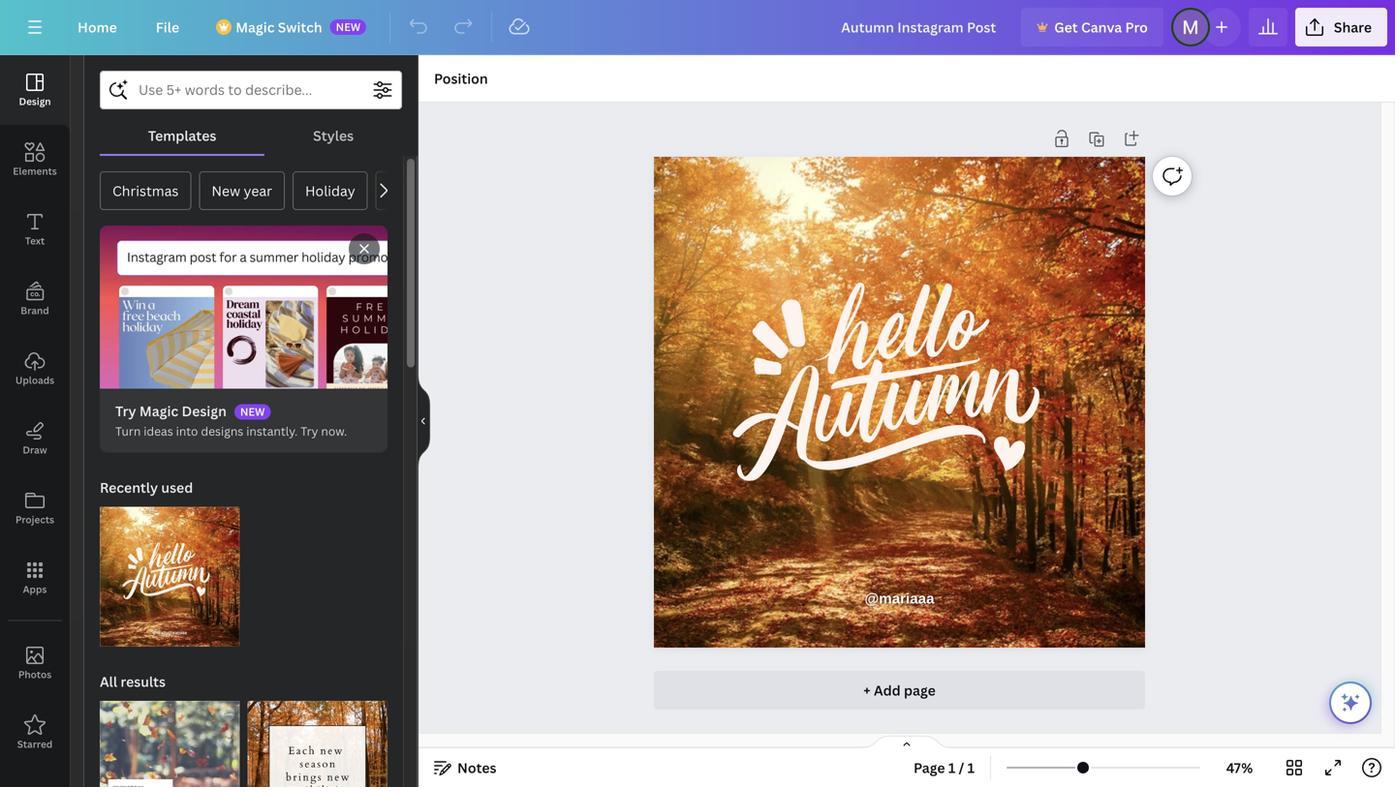 Task type: vqa. For each thing, say whether or not it's contained in the screenshot.
and inside Includes Canva Pro, Canva for Teams, Canva for Education, and Canva for Nonprofits
no



Task type: locate. For each thing, give the bounding box(es) containing it.
1 horizontal spatial magic
[[236, 18, 275, 36]]

Use 5+ words to describe... search field
[[139, 72, 363, 109]]

magic
[[236, 18, 275, 36], [139, 402, 178, 421]]

draw
[[23, 444, 47, 457]]

0 vertical spatial design
[[19, 95, 51, 108]]

projects
[[15, 513, 54, 527]]

design
[[19, 95, 51, 108], [182, 402, 227, 421]]

switch
[[278, 18, 322, 36]]

1 right /
[[968, 759, 975, 777]]

2 1 from the left
[[968, 759, 975, 777]]

0 horizontal spatial try
[[115, 402, 136, 421]]

styles button
[[265, 117, 402, 154]]

new year button
[[199, 171, 285, 210]]

uploads button
[[0, 334, 70, 404]]

new year
[[212, 182, 272, 200]]

home
[[78, 18, 117, 36]]

0 vertical spatial new
[[336, 19, 361, 34]]

magic up ideas
[[139, 402, 178, 421]]

1 vertical spatial magic
[[139, 402, 178, 421]]

design up elements button
[[19, 95, 51, 108]]

1 vertical spatial new
[[240, 404, 265, 419]]

elements button
[[0, 125, 70, 195]]

hide image
[[418, 375, 430, 468]]

home link
[[62, 8, 132, 47]]

starred button
[[0, 699, 70, 768]]

share button
[[1295, 8, 1387, 47]]

into
[[176, 423, 198, 439]]

uploads
[[15, 374, 54, 387]]

0 horizontal spatial design
[[19, 95, 51, 108]]

apps button
[[0, 544, 70, 613]]

canva assistant image
[[1339, 692, 1362, 715]]

1 horizontal spatial new
[[336, 19, 361, 34]]

magic switch
[[236, 18, 322, 36]]

ideas
[[144, 423, 173, 439]]

fall leaves life quotes group
[[100, 690, 240, 788]]

yellow and red hello autumn forest nature instagram post group
[[100, 496, 240, 647]]

all
[[100, 673, 117, 691]]

1 left /
[[948, 759, 955, 777]]

design up into
[[182, 402, 227, 421]]

try up turn
[[115, 402, 136, 421]]

new right 'switch'
[[336, 19, 361, 34]]

Design title text field
[[826, 8, 1014, 47]]

main menu bar
[[0, 0, 1395, 55]]

1
[[948, 759, 955, 777], [968, 759, 975, 777]]

try magic design
[[115, 402, 227, 421]]

try left now.
[[301, 423, 318, 439]]

file
[[156, 18, 179, 36]]

1 horizontal spatial 1
[[968, 759, 975, 777]]

add
[[874, 682, 901, 700]]

christmas button
[[100, 171, 191, 210]]

show pages image
[[860, 735, 953, 751]]

+ add page button
[[654, 671, 1145, 710]]

orange natural fall quote instagram post image
[[248, 701, 388, 788]]

47% button
[[1208, 753, 1271, 784]]

recently used
[[100, 479, 193, 497]]

brand button
[[0, 264, 70, 334]]

apps
[[23, 583, 47, 596]]

year
[[244, 182, 272, 200]]

design inside button
[[19, 95, 51, 108]]

1 horizontal spatial try
[[301, 423, 318, 439]]

page
[[904, 682, 936, 700]]

position button
[[426, 63, 496, 94]]

try
[[115, 402, 136, 421], [301, 423, 318, 439]]

magic left 'switch'
[[236, 18, 275, 36]]

0 horizontal spatial 1
[[948, 759, 955, 777]]

new up instantly.
[[240, 404, 265, 419]]

page
[[914, 759, 945, 777]]

0 vertical spatial magic
[[236, 18, 275, 36]]

share
[[1334, 18, 1372, 36]]

templates
[[148, 126, 216, 145]]

0 horizontal spatial new
[[240, 404, 265, 419]]

position
[[434, 69, 488, 88]]

1 vertical spatial design
[[182, 402, 227, 421]]

new
[[336, 19, 361, 34], [240, 404, 265, 419]]

0 vertical spatial try
[[115, 402, 136, 421]]



Task type: describe. For each thing, give the bounding box(es) containing it.
photos
[[18, 668, 52, 682]]

results
[[121, 673, 166, 691]]

starred
[[17, 738, 53, 751]]

+
[[863, 682, 871, 700]]

1 1 from the left
[[948, 759, 955, 777]]

projects button
[[0, 474, 70, 544]]

notes
[[457, 759, 496, 777]]

pro
[[1125, 18, 1148, 36]]

get
[[1054, 18, 1078, 36]]

get canva pro button
[[1021, 8, 1163, 47]]

christmas
[[112, 182, 179, 200]]

all results
[[100, 673, 166, 691]]

holiday button
[[293, 171, 368, 210]]

now.
[[321, 423, 347, 439]]

design button
[[0, 55, 70, 125]]

designs
[[201, 423, 243, 439]]

side panel tab list
[[0, 55, 70, 768]]

magic inside main menu bar
[[236, 18, 275, 36]]

notes button
[[426, 753, 504, 784]]

styles
[[313, 126, 354, 145]]

recently
[[100, 479, 158, 497]]

0 horizontal spatial magic
[[139, 402, 178, 421]]

file button
[[140, 8, 195, 47]]

instagram post for a summer holiday promo image
[[100, 226, 388, 389]]

new inside main menu bar
[[336, 19, 361, 34]]

fall leaves life quotes image
[[100, 701, 240, 788]]

+ add page
[[863, 682, 936, 700]]

holiday
[[305, 182, 355, 200]]

canva
[[1081, 18, 1122, 36]]

1 vertical spatial try
[[301, 423, 318, 439]]

text button
[[0, 195, 70, 264]]

page 1 / 1
[[914, 759, 975, 777]]

turn ideas into designs instantly. try now.
[[115, 423, 347, 439]]

1 horizontal spatial design
[[182, 402, 227, 421]]

yellow and red hello autumn forest nature instagram post image
[[100, 507, 240, 647]]

orange natural fall quote instagram post group
[[248, 690, 388, 788]]

draw button
[[0, 404, 70, 474]]

instantly.
[[246, 423, 298, 439]]

turn
[[115, 423, 141, 439]]

47%
[[1226, 759, 1253, 777]]

/
[[959, 759, 964, 777]]

elements
[[13, 165, 57, 178]]

used
[[161, 479, 193, 497]]

brand
[[21, 304, 49, 317]]

new
[[212, 182, 240, 200]]

get canva pro
[[1054, 18, 1148, 36]]

templates button
[[100, 117, 265, 154]]

text
[[25, 234, 45, 248]]

photos button
[[0, 629, 70, 699]]

@mariaaa
[[865, 591, 934, 607]]



